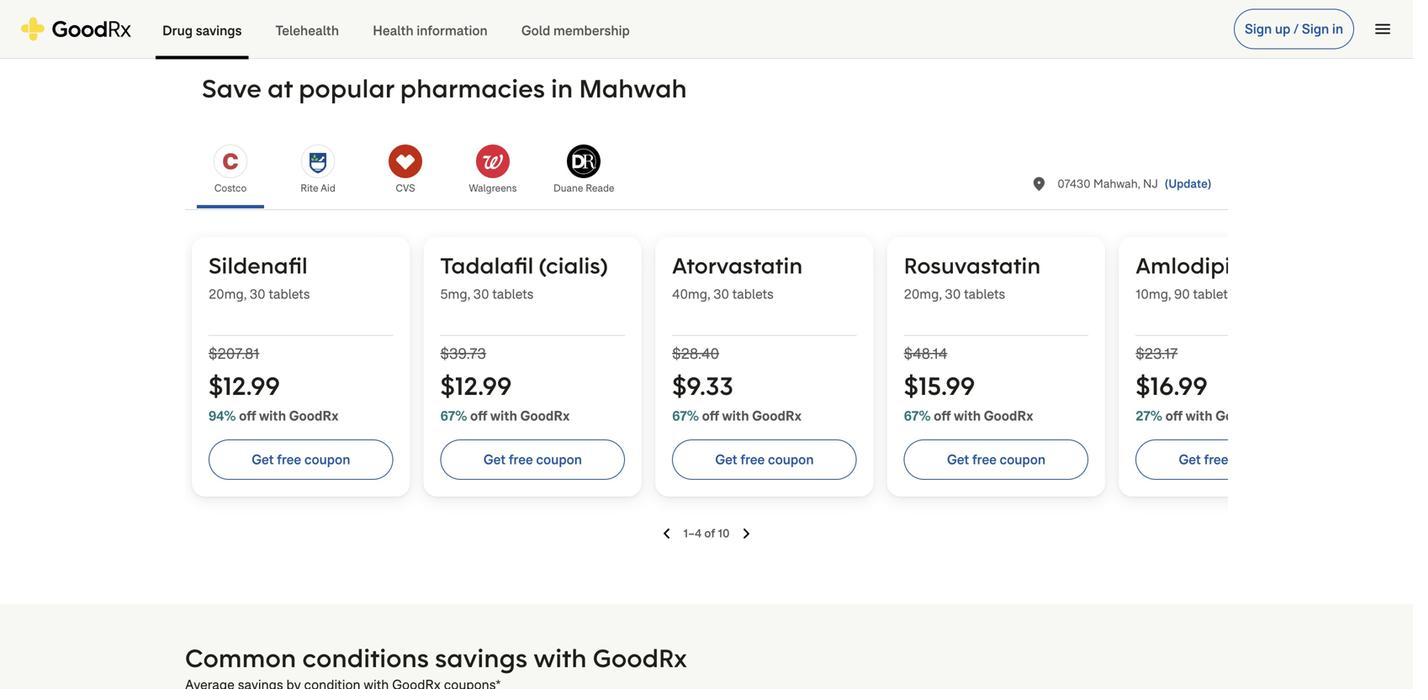 Task type: locate. For each thing, give the bounding box(es) containing it.
94%
[[209, 408, 236, 425]]

3 30 from the left
[[714, 286, 729, 303]]

$9.33
[[672, 370, 734, 403]]

get free coupon down $48.14 $15.99 67% off with goodrx
[[947, 451, 1046, 469]]

0 vertical spatial in
[[1333, 20, 1344, 38]]

1 free from the left
[[277, 451, 301, 469]]

1 vertical spatial savings
[[435, 642, 528, 675]]

1 off from the left
[[239, 408, 256, 425]]

1 vertical spatial in
[[551, 72, 573, 105]]

30 right the 40mg,
[[714, 286, 729, 303]]

off inside $48.14 $15.99 67% off with goodrx
[[934, 408, 951, 425]]

30 for $15.99
[[945, 286, 961, 303]]

67% down '$9.33'
[[672, 408, 699, 425]]

off right 27%
[[1166, 408, 1183, 425]]

get free coupon down $207.81 $12.99 94% off with goodrx
[[252, 451, 350, 469]]

off for atorvastatin
[[702, 408, 719, 425]]

nj
[[1143, 176, 1159, 192]]

2 67% from the left
[[672, 408, 699, 425]]

3 coupon from the left
[[768, 451, 814, 469]]

off down '$9.33'
[[702, 408, 719, 425]]

2 get from the left
[[484, 451, 506, 469]]

tablets inside amlodipine 10mg, 90 tablets
[[1193, 286, 1235, 303]]

0 horizontal spatial savings
[[196, 22, 242, 40]]

conditions
[[302, 642, 429, 675]]

67% down $39.73
[[441, 408, 467, 425]]

$48.14
[[904, 344, 948, 364]]

tablets for $16.99
[[1193, 286, 1235, 303]]

30 right 5mg,
[[473, 286, 489, 303]]

with inside $48.14 $15.99 67% off with goodrx
[[954, 408, 981, 425]]

get for sildenafil
[[252, 451, 274, 469]]

4 off from the left
[[934, 408, 951, 425]]

$12.99 inside $207.81 $12.99 94% off with goodrx
[[209, 370, 280, 403]]

tablets for $9.33
[[733, 286, 774, 303]]

20mg, for $12.99
[[209, 286, 246, 303]]

67%
[[441, 408, 467, 425], [672, 408, 699, 425], [904, 408, 931, 425]]

0 horizontal spatial sign
[[1245, 20, 1272, 38]]

coupon for atorvastatin
[[768, 451, 814, 469]]

30 inside atorvastatin 40mg, 30 tablets
[[714, 286, 729, 303]]

1 horizontal spatial savings
[[435, 642, 528, 675]]

with inside $207.81 $12.99 94% off with goodrx
[[259, 408, 286, 425]]

with inside $23.17 $16.99 27% off with goodrx
[[1186, 408, 1213, 425]]

5 get free coupon from the left
[[1179, 451, 1278, 469]]

5 tablets from the left
[[1193, 286, 1235, 303]]

goodrx
[[289, 408, 338, 425], [520, 408, 570, 425], [752, 408, 802, 425], [984, 408, 1034, 425], [1216, 408, 1265, 425], [593, 642, 687, 675]]

1 tablets from the left
[[269, 286, 310, 303]]

free down $207.81 $12.99 94% off with goodrx
[[277, 451, 301, 469]]

07430 mahwah, nj (update)
[[1058, 176, 1212, 192]]

67% down $15.99
[[904, 408, 931, 425]]

goodrx yellow cross logo image
[[20, 17, 132, 41]]

tablets inside the sildenafil 20mg, 30 tablets
[[269, 286, 310, 303]]

2 tablets from the left
[[493, 286, 534, 303]]

67% inside $39.73 $12.99 67% off with goodrx
[[441, 408, 467, 425]]

get down $48.14 $15.99 67% off with goodrx
[[947, 451, 970, 469]]

0 horizontal spatial 67%
[[441, 408, 467, 425]]

tablets inside rosuvastatin 20mg, 30 tablets
[[964, 286, 1006, 303]]

sildenafil
[[209, 252, 308, 280]]

get for amlodipine
[[1179, 451, 1201, 469]]

1 67% from the left
[[441, 408, 467, 425]]

off inside $23.17 $16.99 27% off with goodrx
[[1166, 408, 1183, 425]]

get free coupon for sildenafil
[[252, 451, 350, 469]]

in right /
[[1333, 20, 1344, 38]]

free down $39.73 $12.99 67% off with goodrx
[[509, 451, 533, 469]]

pharmacies
[[400, 72, 545, 105]]

30 for $12.99
[[250, 286, 266, 303]]

tablets for $12.99
[[269, 286, 310, 303]]

3 tablets from the left
[[733, 286, 774, 303]]

3 off from the left
[[702, 408, 719, 425]]

tablets inside atorvastatin 40mg, 30 tablets
[[733, 286, 774, 303]]

20mg,
[[209, 286, 246, 303], [904, 286, 942, 303]]

1 get from the left
[[252, 451, 274, 469]]

1 20mg, from the left
[[209, 286, 246, 303]]

1 horizontal spatial 67%
[[672, 408, 699, 425]]

1 get free coupon from the left
[[252, 451, 350, 469]]

$23.17 $16.99 27% off with goodrx
[[1136, 344, 1265, 425]]

2 $12.99 from the left
[[441, 370, 512, 403]]

coupon
[[304, 451, 350, 469], [536, 451, 582, 469], [768, 451, 814, 469], [1000, 451, 1046, 469], [1232, 451, 1278, 469]]

health information link
[[356, 0, 505, 59]]

(cialis)
[[539, 252, 608, 280]]

1 coupon from the left
[[304, 451, 350, 469]]

off down $39.73
[[470, 408, 487, 425]]

up
[[1275, 20, 1291, 38]]

3 free from the left
[[741, 451, 765, 469]]

get down $23.17 $16.99 27% off with goodrx
[[1179, 451, 1201, 469]]

$12.99 inside $39.73 $12.99 67% off with goodrx
[[441, 370, 512, 403]]

off inside $39.73 $12.99 67% off with goodrx
[[470, 408, 487, 425]]

$12.99
[[209, 370, 280, 403], [441, 370, 512, 403]]

2 20mg, from the left
[[904, 286, 942, 303]]

in down gold membership
[[551, 72, 573, 105]]

off inside $207.81 $12.99 94% off with goodrx
[[239, 408, 256, 425]]

mahwah,
[[1094, 176, 1140, 192]]

4 get free coupon from the left
[[947, 451, 1046, 469]]

rewards,
[[572, 11, 622, 29]]

goodrx inside $39.73 $12.99 67% off with goodrx
[[520, 408, 570, 425]]

in
[[1333, 20, 1344, 38], [551, 72, 573, 105]]

$48.14 $15.99 67% off with goodrx
[[904, 344, 1034, 425]]

with inside $28.40 $9.33 67% off with goodrx
[[722, 408, 749, 425]]

3 67% from the left
[[904, 408, 931, 425]]

1 horizontal spatial sign
[[1302, 20, 1330, 38]]

off inside $28.40 $9.33 67% off with goodrx
[[702, 408, 719, 425]]

5 free from the left
[[1204, 451, 1229, 469]]

with for tadalafil
[[490, 408, 517, 425]]

health information
[[373, 22, 488, 40]]

get free coupon down $39.73 $12.99 67% off with goodrx
[[484, 451, 582, 469]]

get down $39.73 $12.99 67% off with goodrx
[[484, 451, 506, 469]]

off down $15.99
[[934, 408, 951, 425]]

2 get free coupon from the left
[[484, 451, 582, 469]]

drug savings link
[[146, 0, 259, 59]]

sign right /
[[1302, 20, 1330, 38]]

1 30 from the left
[[250, 286, 266, 303]]

4 free from the left
[[973, 451, 997, 469]]

0 horizontal spatial $12.99
[[209, 370, 280, 403]]

save
[[202, 72, 262, 105]]

tablets down tadalafil
[[493, 286, 534, 303]]

get free coupon for rosuvastatin
[[947, 451, 1046, 469]]

place
[[1031, 176, 1048, 193]]

5 coupon from the left
[[1232, 451, 1278, 469]]

4 coupon from the left
[[1000, 451, 1046, 469]]

2 30 from the left
[[473, 286, 489, 303]]

telehealth
[[276, 22, 339, 40]]

30 inside the sildenafil 20mg, 30 tablets
[[250, 286, 266, 303]]

20mg, down rosuvastatin
[[904, 286, 942, 303]]

4 get from the left
[[947, 451, 970, 469]]

previous image
[[663, 529, 670, 539]]

27%
[[1136, 408, 1163, 425]]

tablets down 'atorvastatin'
[[733, 286, 774, 303]]

in inside button
[[1333, 20, 1344, 38]]

67% for $12.99
[[441, 408, 467, 425]]

get up 10
[[715, 451, 738, 469]]

2 coupon from the left
[[536, 451, 582, 469]]

1 horizontal spatial in
[[1333, 20, 1344, 38]]

get free coupon down $23.17 $16.99 27% off with goodrx
[[1179, 451, 1278, 469]]

2 free from the left
[[509, 451, 533, 469]]

tablets
[[269, 286, 310, 303], [493, 286, 534, 303], [733, 286, 774, 303], [964, 286, 1006, 303], [1193, 286, 1235, 303]]

free down $48.14 $15.99 67% off with goodrx
[[973, 451, 997, 469]]

67% inside $28.40 $9.33 67% off with goodrx
[[672, 408, 699, 425]]

4 tablets from the left
[[964, 286, 1006, 303]]

with
[[259, 408, 286, 425], [490, 408, 517, 425], [722, 408, 749, 425], [954, 408, 981, 425], [1186, 408, 1213, 425], [534, 642, 587, 675]]

/
[[1294, 20, 1299, 38]]

2 off from the left
[[470, 408, 487, 425]]

sign
[[1245, 20, 1272, 38], [1302, 20, 1330, 38]]

tablets for $15.99
[[964, 286, 1006, 303]]

67% inside $48.14 $15.99 67% off with goodrx
[[904, 408, 931, 425]]

get free coupon up "next" image
[[715, 451, 814, 469]]

get free coupon for atorvastatin
[[715, 451, 814, 469]]

$12.99 down $39.73
[[441, 370, 512, 403]]

sign left up
[[1245, 20, 1272, 38]]

membership
[[554, 22, 630, 40]]

goodrx inside $207.81 $12.99 94% off with goodrx
[[289, 408, 338, 425]]

1 horizontal spatial 20mg,
[[904, 286, 942, 303]]

get free coupon
[[252, 451, 350, 469], [484, 451, 582, 469], [715, 451, 814, 469], [947, 451, 1046, 469], [1179, 451, 1278, 469]]

tablets down rosuvastatin
[[964, 286, 1006, 303]]

free
[[277, 451, 301, 469], [509, 451, 533, 469], [741, 451, 765, 469], [973, 451, 997, 469], [1204, 451, 1229, 469]]

3 get from the left
[[715, 451, 738, 469]]

5 get from the left
[[1179, 451, 1201, 469]]

off
[[239, 408, 256, 425], [470, 408, 487, 425], [702, 408, 719, 425], [934, 408, 951, 425], [1166, 408, 1183, 425]]

goodrx for amlodipine
[[1216, 408, 1265, 425]]

30
[[250, 286, 266, 303], [473, 286, 489, 303], [714, 286, 729, 303], [945, 286, 961, 303]]

rosuvastatin
[[904, 252, 1041, 280]]

3 get free coupon from the left
[[715, 451, 814, 469]]

4 30 from the left
[[945, 286, 961, 303]]

coupon for tadalafil
[[536, 451, 582, 469]]

$12.99 for (cialis)
[[441, 370, 512, 403]]

30 down sildenafil
[[250, 286, 266, 303]]

get free coupon for amlodipine
[[1179, 451, 1278, 469]]

goodrx inside $23.17 $16.99 27% off with goodrx
[[1216, 408, 1265, 425]]

tablets right 90
[[1193, 286, 1235, 303]]

in for sign
[[1333, 20, 1344, 38]]

$12.99 down $207.81
[[209, 370, 280, 403]]

off for amlodipine
[[1166, 408, 1183, 425]]

tablets down sildenafil
[[269, 286, 310, 303]]

0 horizontal spatial 20mg,
[[209, 286, 246, 303]]

get down $207.81 $12.99 94% off with goodrx
[[252, 451, 274, 469]]

30 inside "tadalafil (cialis) 5mg, 30 tablets"
[[473, 286, 489, 303]]

cvs
[[396, 182, 415, 195]]

health
[[373, 22, 414, 40]]

tadalafil
[[441, 252, 534, 280]]

savings
[[196, 22, 242, 40], [435, 642, 528, 675]]

free up "next" image
[[741, 451, 765, 469]]

1 horizontal spatial $12.99
[[441, 370, 512, 403]]

5 off from the left
[[1166, 408, 1183, 425]]

cvs button
[[362, 135, 449, 209]]

0 horizontal spatial in
[[551, 72, 573, 105]]

rite aid
[[301, 182, 336, 195]]

30 inside rosuvastatin 20mg, 30 tablets
[[945, 286, 961, 303]]

dialog
[[0, 0, 1414, 690]]

20mg, inside rosuvastatin 20mg, 30 tablets
[[904, 286, 942, 303]]

goodrx inside $48.14 $15.99 67% off with goodrx
[[984, 408, 1034, 425]]

20mg, inside the sildenafil 20mg, 30 tablets
[[209, 286, 246, 303]]

30 down rosuvastatin
[[945, 286, 961, 303]]

duane reade
[[554, 182, 615, 195]]

1 $12.99 from the left
[[209, 370, 280, 403]]

gold membership
[[521, 22, 630, 40]]

with inside $39.73 $12.99 67% off with goodrx
[[490, 408, 517, 425]]

goodrx inside $28.40 $9.33 67% off with goodrx
[[752, 408, 802, 425]]

2 horizontal spatial 67%
[[904, 408, 931, 425]]

off right "94%" at the bottom left
[[239, 408, 256, 425]]

20mg, down sildenafil
[[209, 286, 246, 303]]

20mg, for $15.99
[[904, 286, 942, 303]]

free down $23.17 $16.99 27% off with goodrx
[[1204, 451, 1229, 469]]



Task type: vqa. For each thing, say whether or not it's contained in the screenshot.


Task type: describe. For each thing, give the bounding box(es) containing it.
sign up / sign in button
[[1234, 9, 1355, 49]]

67% for $9.33
[[672, 408, 699, 425]]

in for pharmacies
[[551, 72, 573, 105]]

time,
[[656, 11, 685, 29]]

goodrx for sildenafil
[[289, 408, 338, 425]]

1–4 of 10
[[684, 526, 730, 542]]

$39.73 $12.99 67% off with goodrx
[[441, 344, 570, 425]]

aid
[[321, 182, 336, 195]]

common conditions savings with goodrx
[[185, 642, 687, 675]]

(update)
[[1165, 176, 1212, 192]]

(update) button
[[1165, 176, 1212, 193]]

10
[[718, 526, 730, 542]]

free for tadalafil
[[509, 451, 533, 469]]

menu button
[[1365, 11, 1402, 48]]

rite aid button
[[274, 135, 362, 209]]

walgreens
[[469, 182, 517, 195]]

costco
[[214, 182, 247, 195]]

earn rewards, save time, and spend less.
[[540, 11, 782, 29]]

telehealth link
[[259, 0, 356, 59]]

off for rosuvastatin
[[934, 408, 951, 425]]

amlodipine
[[1136, 252, 1258, 280]]

goodrx for rosuvastatin
[[984, 408, 1034, 425]]

duane reade button
[[537, 135, 631, 209]]

at
[[268, 72, 293, 105]]

$207.81
[[209, 344, 259, 364]]

$23.17
[[1136, 344, 1178, 364]]

coupon for rosuvastatin
[[1000, 451, 1046, 469]]

next image
[[743, 529, 750, 539]]

gold
[[521, 22, 551, 40]]

drug savings
[[162, 22, 242, 40]]

tadalafil (cialis) 5mg, 30 tablets
[[441, 252, 608, 303]]

duane
[[554, 182, 583, 195]]

with for sildenafil
[[259, 408, 286, 425]]

popular
[[299, 72, 394, 105]]

earn
[[540, 11, 568, 29]]

off for tadalafil (cialis)
[[470, 408, 487, 425]]

reade
[[586, 182, 615, 195]]

coupon for sildenafil
[[304, 451, 350, 469]]

free for amlodipine
[[1204, 451, 1229, 469]]

67% for $15.99
[[904, 408, 931, 425]]

atorvastatin
[[672, 252, 803, 280]]

40mg,
[[672, 286, 710, 303]]

90
[[1175, 286, 1190, 303]]

$28.40
[[672, 344, 720, 364]]

$16.99
[[1136, 370, 1208, 403]]

number of slides in the carousel element
[[684, 526, 730, 543]]

30 for $9.33
[[714, 286, 729, 303]]

with for atorvastatin
[[722, 408, 749, 425]]

save at popular pharmacies in mahwah
[[202, 72, 687, 105]]

$12.99 for 20mg,
[[209, 370, 280, 403]]

with for rosuvastatin
[[954, 408, 981, 425]]

goodrx for tadalafil
[[520, 408, 570, 425]]

tablets inside "tadalafil (cialis) 5mg, 30 tablets"
[[493, 286, 534, 303]]

with for amlodipine
[[1186, 408, 1213, 425]]

1 sign from the left
[[1245, 20, 1272, 38]]

get for tadalafil
[[484, 451, 506, 469]]

free for rosuvastatin
[[973, 451, 997, 469]]

07430
[[1058, 176, 1091, 192]]

gold membership link
[[505, 0, 647, 59]]

menu
[[1373, 19, 1393, 39]]

drug
[[162, 22, 193, 40]]

$39.73
[[441, 344, 486, 364]]

common
[[185, 642, 296, 675]]

walgreens button
[[449, 135, 537, 209]]

$15.99
[[904, 370, 976, 403]]

$207.81 $12.99 94% off with goodrx
[[209, 344, 338, 425]]

costco button
[[187, 135, 274, 209]]

get for atorvastatin
[[715, 451, 738, 469]]

of
[[705, 526, 715, 542]]

free for atorvastatin
[[741, 451, 765, 469]]

free for sildenafil
[[277, 451, 301, 469]]

get free coupon for tadalafil
[[484, 451, 582, 469]]

save
[[625, 11, 653, 29]]

mahwah
[[579, 72, 687, 105]]

0 vertical spatial savings
[[196, 22, 242, 40]]

rosuvastatin 20mg, 30 tablets
[[904, 252, 1041, 303]]

5mg,
[[441, 286, 470, 303]]

and
[[688, 11, 711, 29]]

1–4
[[684, 526, 702, 542]]

get for rosuvastatin
[[947, 451, 970, 469]]

2 sign from the left
[[1302, 20, 1330, 38]]

$28.40 $9.33 67% off with goodrx
[[672, 344, 802, 425]]

sildenafil 20mg, 30 tablets
[[209, 252, 310, 303]]

atorvastatin 40mg, 30 tablets
[[672, 252, 803, 303]]

goodrx for atorvastatin
[[752, 408, 802, 425]]

10mg,
[[1136, 286, 1171, 303]]

amlodipine 10mg, 90 tablets
[[1136, 252, 1258, 303]]

sign up / sign in
[[1245, 20, 1344, 38]]

off for sildenafil
[[239, 408, 256, 425]]

coupon for amlodipine
[[1232, 451, 1278, 469]]

earn rewards, save time, and spend less. link
[[0, 0, 1414, 48]]

less.
[[755, 11, 782, 29]]

information
[[417, 22, 488, 40]]

rite
[[301, 182, 318, 195]]

spend
[[714, 11, 751, 29]]



